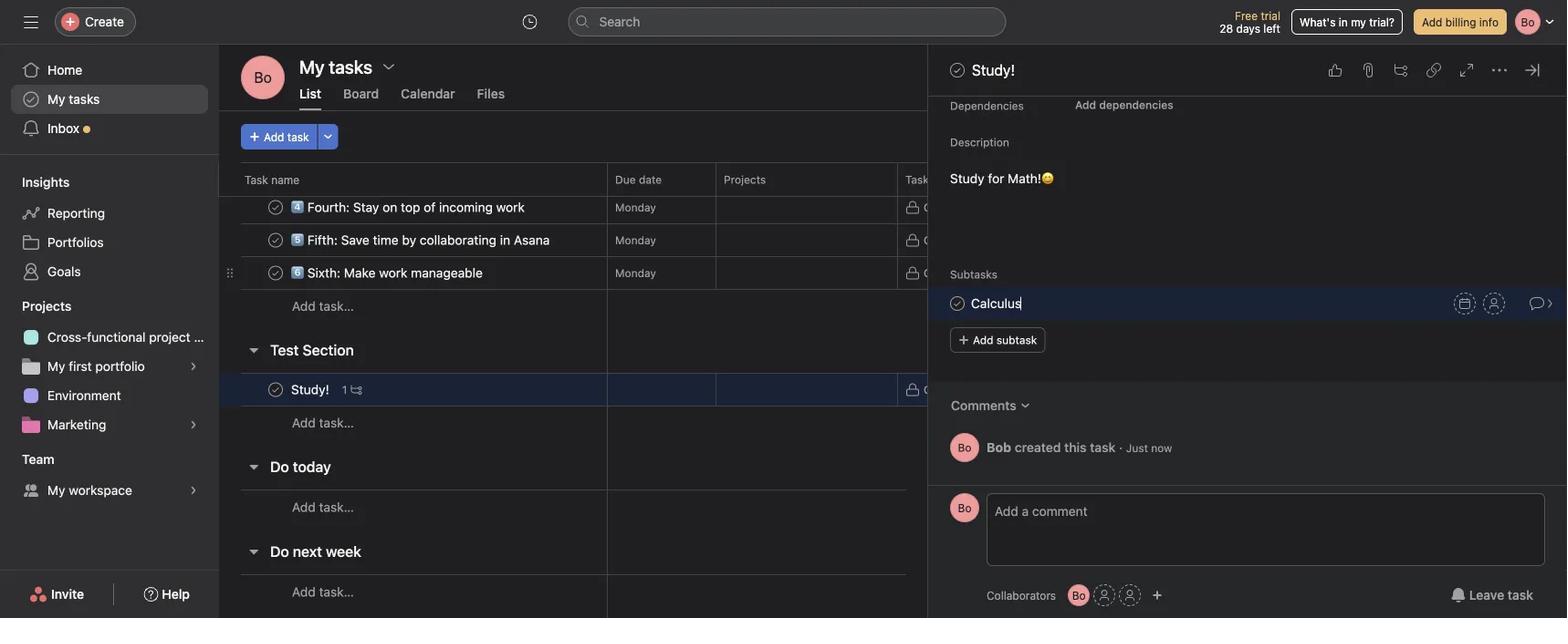 Task type: vqa. For each thing, say whether or not it's contained in the screenshot.
My goals link at the left top of the page
no



Task type: locate. For each thing, give the bounding box(es) containing it.
1 do from the top
[[270, 459, 289, 476]]

do inside the "do today" 'button'
[[270, 459, 289, 476]]

task…
[[319, 299, 354, 314], [319, 416, 354, 431], [319, 500, 354, 515], [319, 585, 354, 600]]

3 my from the top
[[47, 483, 65, 498]]

my left tasks
[[47, 92, 65, 107]]

my inside "projects" element
[[47, 359, 65, 374]]

1 my from the top
[[47, 92, 65, 107]]

2 monday from the top
[[615, 234, 656, 247]]

marketing link
[[11, 411, 208, 440]]

2 vertical spatial task
[[1508, 588, 1533, 603]]

dependencies
[[1099, 99, 1174, 111]]

collapse task list for this section image for do next week
[[246, 545, 261, 560]]

monday for "5️⃣ fifth: save time by collaborating in asana" cell
[[615, 234, 656, 247]]

1 vertical spatial collapse task list for this section image
[[246, 460, 261, 475]]

completed checkbox inside 6️⃣ sixth: make work manageable 'cell'
[[265, 262, 287, 284]]

1 horizontal spatial projects
[[724, 173, 766, 186]]

bo button
[[241, 56, 285, 99], [950, 434, 979, 463], [950, 494, 979, 523], [1068, 585, 1090, 607]]

completed checkbox down completed checkbox
[[265, 262, 287, 284]]

created
[[1015, 440, 1061, 455]]

what's
[[1300, 16, 1336, 28]]

1 vertical spatial placeholderusericon image
[[1065, 104, 1076, 115]]

1 horizontal spatial task
[[905, 173, 929, 186]]

add inside "button"
[[1075, 99, 1096, 111]]

add task… row
[[219, 289, 1237, 323], [219, 406, 1237, 440], [219, 490, 1237, 525], [219, 575, 1237, 610]]

completed checkbox for study! cell
[[265, 379, 287, 401]]

completed checkbox inside study! cell
[[265, 379, 287, 401]]

0 horizontal spatial task
[[287, 131, 309, 143]]

1 task… from the top
[[319, 299, 354, 314]]

add task…
[[292, 299, 354, 314], [292, 416, 354, 431], [292, 500, 354, 515], [292, 585, 354, 600]]

today
[[293, 459, 331, 476]]

task… down week
[[319, 585, 354, 600]]

2 my from the top
[[47, 359, 65, 374]]

monday for 6️⃣ sixth: make work manageable 'cell'
[[615, 267, 656, 280]]

me for linked projects for 4️⃣ fourth: stay on top of incoming work cell
[[950, 201, 966, 214]]

2 task from the left
[[905, 173, 929, 186]]

cross-functional project plan link
[[11, 323, 219, 352]]

only for linked projects for 5️⃣ fifth: save time by collaborating in asana cell
[[924, 234, 947, 247]]

4 add task… row from the top
[[219, 575, 1237, 610]]

1 vertical spatial projects
[[22, 299, 72, 314]]

dependencies
[[950, 99, 1024, 112]]

2 collapse task list for this section image from the top
[[246, 460, 261, 475]]

0 vertical spatial placeholderusericon image
[[1065, 38, 1076, 49]]

0 horizontal spatial projects
[[22, 299, 72, 314]]

1 row from the top
[[219, 162, 1237, 196]]

do next week button
[[270, 536, 361, 569]]

me up comments
[[950, 384, 966, 397]]

completed image inside "5️⃣ fifth: save time by collaborating in asana" cell
[[265, 230, 287, 251]]

team
[[22, 452, 54, 467]]

completed image for completed option inside the study! cell
[[265, 379, 287, 401]]

4 me from the top
[[950, 384, 966, 397]]

my tasks link
[[11, 85, 208, 114]]

completed image inside study! cell
[[265, 379, 287, 401]]

1 button
[[338, 381, 365, 399]]

environment link
[[11, 382, 208, 411]]

just
[[1126, 442, 1148, 455]]

0 horizontal spatial task
[[245, 173, 268, 186]]

1 horizontal spatial task
[[1090, 440, 1116, 455]]

4 add task… button from the top
[[292, 583, 354, 603]]

1 monday from the top
[[615, 201, 656, 214]]

add task… button down the do next week 'button'
[[292, 583, 354, 603]]

leave
[[1469, 588, 1505, 603]]

3 monday from the top
[[615, 267, 656, 280]]

2 only me from the top
[[924, 234, 966, 247]]

1 add task… row from the top
[[219, 289, 1237, 323]]

1 only from the top
[[924, 201, 947, 214]]

monday
[[615, 201, 656, 214], [615, 234, 656, 247], [615, 267, 656, 280]]

in
[[1339, 16, 1348, 28]]

see details, my first portfolio image
[[188, 361, 199, 372]]

only
[[924, 201, 947, 214], [924, 234, 947, 247], [924, 267, 947, 280], [924, 384, 947, 397]]

2 do from the top
[[270, 544, 289, 561]]

add task… up section
[[292, 299, 354, 314]]

my for my first portfolio
[[47, 359, 65, 374]]

1 horizontal spatial completed image
[[947, 59, 968, 81]]

placeholderusericon image left dependencies
[[1065, 104, 1076, 115]]

task right leave
[[1508, 588, 1533, 603]]

task… down 1
[[319, 416, 354, 431]]

tasks
[[69, 92, 100, 107]]

1 collapse task list for this section image from the top
[[246, 343, 261, 358]]

3 me from the top
[[950, 267, 966, 280]]

hide sidebar image
[[24, 15, 38, 29]]

home link
[[11, 56, 208, 85]]

add task… down the do next week 'button'
[[292, 585, 354, 600]]

collapse task list for this section image
[[246, 343, 261, 358], [246, 460, 261, 475], [246, 545, 261, 560]]

main content
[[928, 0, 1567, 486]]

task for task visibility
[[905, 173, 929, 186]]

4 row from the top
[[219, 256, 1237, 290]]

my
[[47, 92, 65, 107], [47, 359, 65, 374], [47, 483, 65, 498]]

projects up linked projects for 4️⃣ fourth: stay on top of incoming work cell
[[724, 173, 766, 186]]

completed checkbox for 6️⃣ sixth: make work manageable 'cell'
[[265, 262, 287, 284]]

add left dependencies
[[1075, 99, 1096, 111]]

0 vertical spatial projects
[[724, 173, 766, 186]]

my tasks
[[299, 56, 372, 77]]

files link
[[477, 86, 505, 110]]

task left more actions icon
[[287, 131, 309, 143]]

completed image left the study!
[[947, 59, 968, 81]]

task inside column header
[[245, 173, 268, 186]]

project
[[149, 330, 190, 345]]

only me for linked projects for 6️⃣ sixth: make work manageable cell
[[924, 267, 966, 280]]

completed image inside 4️⃣ fourth: stay on top of incoming work cell
[[265, 197, 287, 219]]

placeholderusericon image up this
[[1065, 385, 1076, 396]]

0 vertical spatial do
[[270, 459, 289, 476]]

0 vertical spatial monday
[[615, 201, 656, 214]]

add task… down today
[[292, 500, 354, 515]]

2 only from the top
[[924, 234, 947, 247]]

search button
[[568, 7, 1006, 37]]

me for linked projects for 5️⃣ fifth: save time by collaborating in asana cell
[[950, 234, 966, 247]]

only me
[[924, 201, 966, 214], [924, 234, 966, 247], [924, 267, 966, 280], [924, 384, 966, 397]]

5 row from the top
[[219, 373, 1237, 407]]

my inside global element
[[47, 92, 65, 107]]

create button
[[55, 7, 136, 37]]

linked projects for 6️⃣ sixth: make work manageable cell
[[716, 256, 898, 290]]

add subtask
[[973, 334, 1037, 347]]

due date
[[615, 173, 662, 186]]

do left next
[[270, 544, 289, 561]]

subtasks
[[950, 268, 998, 281]]

collapse task list for this section image left next
[[246, 545, 261, 560]]

1 vertical spatial task
[[1090, 440, 1116, 455]]

1 vertical spatial monday
[[615, 234, 656, 247]]

add subtask image
[[1394, 63, 1408, 78]]

only me down task visibility at the top of the page
[[924, 201, 966, 214]]

1 vertical spatial completed image
[[265, 262, 287, 284]]

1 vertical spatial do
[[270, 544, 289, 561]]

invite button
[[17, 579, 96, 612]]

do
[[270, 459, 289, 476], [270, 544, 289, 561]]

add inside header recently assigned tree grid
[[292, 299, 316, 314]]

row
[[219, 162, 1237, 196], [219, 191, 1237, 225], [219, 224, 1237, 257], [219, 256, 1237, 290], [219, 373, 1237, 407]]

comments button
[[939, 390, 1043, 423]]

task… up week
[[319, 500, 354, 515]]

projects up the "cross-"
[[22, 299, 72, 314]]

only me up comments
[[924, 384, 966, 397]]

28
[[1220, 22, 1233, 35]]

placeholderusericon image
[[1065, 38, 1076, 49], [1065, 104, 1076, 115], [1065, 385, 1076, 396]]

do for do today
[[270, 459, 289, 476]]

portfolios
[[47, 235, 104, 250]]

2 vertical spatial my
[[47, 483, 65, 498]]

task left visibility
[[905, 173, 929, 186]]

now
[[1151, 442, 1172, 455]]

3 only from the top
[[924, 267, 947, 280]]

2 horizontal spatial task
[[1508, 588, 1533, 603]]

completed checkbox inside 4️⃣ fourth: stay on top of incoming work cell
[[265, 197, 287, 219]]

me
[[950, 201, 966, 214], [950, 234, 966, 247], [950, 267, 966, 280], [950, 384, 966, 397]]

2 placeholderusericon image from the top
[[1065, 104, 1076, 115]]

add dependencies button
[[1067, 92, 1182, 118]]

completed image for completed option on the left of the study!
[[947, 59, 968, 81]]

add down the "study!" text field
[[292, 416, 316, 431]]

task left ·
[[1090, 440, 1116, 455]]

completed checkbox left the "study!" text field
[[265, 379, 287, 401]]

0 horizontal spatial completed image
[[265, 262, 287, 284]]

insights
[[22, 175, 70, 190]]

0 vertical spatial my
[[47, 92, 65, 107]]

4 only from the top
[[924, 384, 947, 397]]

completed image
[[265, 197, 287, 219], [265, 230, 287, 251], [947, 293, 968, 315], [265, 379, 287, 401]]

global element
[[0, 45, 219, 154]]

completed image inside 6️⃣ sixth: make work manageable 'cell'
[[265, 262, 287, 284]]

marketing
[[47, 418, 106, 433]]

completed checkbox left the study!
[[947, 59, 968, 81]]

2 vertical spatial collapse task list for this section image
[[246, 545, 261, 560]]

1 add task… button from the top
[[292, 297, 354, 317]]

task left name at left
[[245, 173, 268, 186]]

due
[[615, 173, 636, 186]]

add task
[[264, 131, 309, 143]]

add task… button up section
[[292, 297, 354, 317]]

·
[[1119, 440, 1123, 455]]

only me up add subtask button
[[924, 267, 966, 280]]

me down visibility
[[950, 201, 966, 214]]

3 only me from the top
[[924, 267, 966, 280]]

trial
[[1261, 9, 1281, 22]]

days
[[1236, 22, 1261, 35]]

0 vertical spatial collapse task list for this section image
[[246, 343, 261, 358]]

add task… button down today
[[292, 498, 354, 518]]

do inside the do next week 'button'
[[270, 544, 289, 561]]

add task… down the "study!" text field
[[292, 416, 354, 431]]

test
[[270, 342, 299, 359]]

study!
[[972, 62, 1015, 79]]

2 vertical spatial monday
[[615, 267, 656, 280]]

Completed checkbox
[[947, 59, 968, 81], [265, 197, 287, 219], [265, 262, 287, 284], [947, 293, 968, 315], [265, 379, 287, 401]]

add task… button down the "study!" text field
[[292, 413, 354, 434]]

create
[[85, 14, 124, 29]]

Study! text field
[[288, 381, 335, 399]]

only me up subtasks
[[924, 234, 966, 247]]

2 task… from the top
[[319, 416, 354, 431]]

1 add task… from the top
[[292, 299, 354, 314]]

bob
[[987, 440, 1011, 455]]

collapse task list for this section image left test
[[246, 343, 261, 358]]

collapse task list for this section image left do today
[[246, 460, 261, 475]]

task… inside header recently assigned tree grid
[[319, 299, 354, 314]]

do left today
[[270, 459, 289, 476]]

collaborators
[[987, 590, 1056, 602]]

inbox
[[47, 121, 79, 136]]

me up subtasks
[[950, 234, 966, 247]]

goals
[[47, 264, 81, 279]]

task… up section
[[319, 299, 354, 314]]

1 me from the top
[[950, 201, 966, 214]]

3 placeholderusericon image from the top
[[1065, 385, 1076, 396]]

3 collapse task list for this section image from the top
[[246, 545, 261, 560]]

2 vertical spatial placeholderusericon image
[[1065, 385, 1076, 396]]

my left first
[[47, 359, 65, 374]]

completed checkbox down task name
[[265, 197, 287, 219]]

add up test section
[[292, 299, 316, 314]]

section
[[303, 342, 354, 359]]

completed image
[[947, 59, 968, 81], [265, 262, 287, 284]]

my down the team
[[47, 483, 65, 498]]

completed checkbox for 4️⃣ fourth: stay on top of incoming work cell
[[265, 197, 287, 219]]

1 only me from the top
[[924, 201, 966, 214]]

add or remove collaborators image
[[1152, 591, 1163, 602]]

cross-functional project plan
[[47, 330, 219, 345]]

2 add task… from the top
[[292, 416, 354, 431]]

0 vertical spatial completed image
[[947, 59, 968, 81]]

1 task from the left
[[245, 173, 268, 186]]

environment
[[47, 388, 121, 403]]

completed image for completed option inside the 6️⃣ sixth: make work manageable 'cell'
[[265, 262, 287, 284]]

header recently assigned tree grid
[[219, 0, 1237, 323]]

add subtask button
[[950, 328, 1045, 353]]

my first portfolio link
[[11, 352, 208, 382]]

my inside the teams element
[[47, 483, 65, 498]]

projects
[[724, 173, 766, 186], [22, 299, 72, 314]]

1 vertical spatial my
[[47, 359, 65, 374]]

0 vertical spatial task
[[287, 131, 309, 143]]

task
[[245, 173, 268, 186], [905, 173, 929, 186]]

placeholderusericon image up add dependencies "button"
[[1065, 38, 1076, 49]]

completed image down completed checkbox
[[265, 262, 287, 284]]

3 add task… row from the top
[[219, 490, 1237, 525]]

week
[[326, 544, 361, 561]]

reporting link
[[11, 199, 208, 228]]

close details image
[[1525, 63, 1540, 78]]

cross-
[[47, 330, 87, 345]]

do today
[[270, 459, 331, 476]]

files
[[477, 86, 505, 101]]

completed image inside main content
[[947, 293, 968, 315]]

see details, marketing image
[[188, 420, 199, 431]]

me up add subtask button
[[950, 267, 966, 280]]

4 only me from the top
[[924, 384, 966, 397]]

list link
[[299, 86, 321, 110]]

task… inside header test section tree grid
[[319, 416, 354, 431]]

subtask
[[997, 334, 1037, 347]]

see details, my workspace image
[[188, 486, 199, 497]]

2 me from the top
[[950, 234, 966, 247]]



Task type: describe. For each thing, give the bounding box(es) containing it.
for
[[988, 171, 1004, 186]]

row containing 1
[[219, 373, 1237, 407]]

task visibility
[[905, 173, 974, 186]]

search list box
[[568, 7, 1006, 37]]

projects element
[[0, 290, 219, 444]]

3 row from the top
[[219, 224, 1237, 257]]

add inside header test section tree grid
[[292, 416, 316, 431]]

placeholderusericon image inside row
[[1065, 385, 1076, 396]]

goals link
[[11, 257, 208, 287]]

invite
[[51, 587, 84, 602]]

my for my workspace
[[47, 483, 65, 498]]

info
[[1480, 16, 1499, 28]]

calendar link
[[401, 86, 455, 110]]

only for linked projects for 4️⃣ fourth: stay on top of incoming work cell
[[924, 201, 947, 214]]

reporting
[[47, 206, 105, 221]]

main content containing study for math!😄
[[928, 0, 1567, 486]]

this
[[1064, 440, 1087, 455]]

what's in my trial?
[[1300, 16, 1395, 28]]

attachments: add a file to this task, study! image
[[1361, 63, 1376, 78]]

add down the "do today" 'button'
[[292, 500, 316, 515]]

only me inside header test section tree grid
[[924, 384, 966, 397]]

date
[[639, 173, 662, 186]]

do today button
[[270, 451, 331, 484]]

task inside main content
[[1090, 440, 1116, 455]]

0 likes. click to like this task image
[[1328, 63, 1343, 78]]

2 add task… button from the top
[[292, 413, 354, 434]]

only me for linked projects for 4️⃣ fourth: stay on top of incoming work cell
[[924, 201, 966, 214]]

my workspace
[[47, 483, 132, 498]]

projects inside row
[[724, 173, 766, 186]]

more actions image
[[323, 131, 334, 142]]

my for my tasks
[[47, 92, 65, 107]]

teams element
[[0, 444, 219, 509]]

add task… button inside header recently assigned tree grid
[[292, 297, 354, 317]]

inbox link
[[11, 114, 208, 143]]

leave task button
[[1439, 580, 1545, 612]]

1
[[342, 384, 347, 397]]

2 add task… row from the top
[[219, 406, 1237, 440]]

5️⃣ fifth: save time by collaborating in asana cell
[[219, 224, 608, 257]]

help
[[162, 587, 190, 602]]

monday for 4️⃣ fourth: stay on top of incoming work cell
[[615, 201, 656, 214]]

add dependencies
[[1075, 99, 1174, 111]]

copy task link image
[[1427, 63, 1441, 78]]

6️⃣ Sixth: Make work manageable text field
[[288, 264, 488, 283]]

me for linked projects for 6️⃣ sixth: make work manageable cell
[[950, 267, 966, 280]]

row containing task name
[[219, 162, 1237, 196]]

completed image for completed option below subtasks
[[947, 293, 968, 315]]

add down next
[[292, 585, 316, 600]]

list
[[299, 86, 321, 101]]

workspace
[[69, 483, 132, 498]]

free trial 28 days left
[[1220, 9, 1281, 35]]

task for add task
[[287, 131, 309, 143]]

task for leave task
[[1508, 588, 1533, 603]]

more actions for this task image
[[1492, 63, 1507, 78]]

board
[[343, 86, 379, 101]]

linked projects for 5️⃣ fifth: save time by collaborating in asana cell
[[716, 224, 898, 257]]

add billing info
[[1422, 16, 1499, 28]]

only for linked projects for 6️⃣ sixth: make work manageable cell
[[924, 267, 947, 280]]

only me for linked projects for 5️⃣ fifth: save time by collaborating in asana cell
[[924, 234, 966, 247]]

task for task name
[[245, 173, 268, 186]]

calendar
[[401, 86, 455, 101]]

math!😄
[[1008, 171, 1054, 186]]

study! cell
[[219, 373, 608, 407]]

study for math!😄
[[950, 171, 1054, 186]]

6️⃣ sixth: make work manageable cell
[[219, 256, 608, 290]]

add left 'subtask'
[[973, 334, 994, 347]]

5️⃣ Fifth: Save time by collaborating in Asana text field
[[288, 231, 555, 250]]

help button
[[132, 579, 202, 612]]

description
[[950, 136, 1009, 149]]

study! dialog
[[928, 0, 1567, 619]]

add task… inside header recently assigned tree grid
[[292, 299, 354, 314]]

1 placeholderusericon image from the top
[[1065, 38, 1076, 49]]

show options image
[[382, 59, 396, 74]]

add billing info button
[[1414, 9, 1507, 35]]

portfolios link
[[11, 228, 208, 257]]

3 add task… button from the top
[[292, 498, 354, 518]]

4️⃣ Fourth: Stay on top of incoming work text field
[[288, 199, 530, 217]]

portfolio
[[95, 359, 145, 374]]

projects inside dropdown button
[[22, 299, 72, 314]]

my workspace link
[[11, 476, 208, 506]]

3 task… from the top
[[319, 500, 354, 515]]

linked projects for 4️⃣ fourth: stay on top of incoming work cell
[[716, 191, 898, 225]]

header test section tree grid
[[219, 373, 1237, 440]]

2 row from the top
[[219, 191, 1237, 225]]

me inside header test section tree grid
[[950, 384, 966, 397]]

completed image for completed option in 4️⃣ fourth: stay on top of incoming work cell
[[265, 197, 287, 219]]

plan
[[194, 330, 219, 345]]

4 add task… from the top
[[292, 585, 354, 600]]

insights button
[[0, 173, 70, 192]]

completed checkbox down subtasks
[[947, 293, 968, 315]]

comments
[[951, 398, 1017, 413]]

do next week
[[270, 544, 361, 561]]

Task Name text field
[[971, 294, 1022, 314]]

add task button
[[241, 124, 317, 150]]

test section
[[270, 342, 354, 359]]

add up task name
[[264, 131, 284, 143]]

insights element
[[0, 166, 219, 290]]

add a task to this section image
[[363, 343, 378, 358]]

4 task… from the top
[[319, 585, 354, 600]]

next
[[293, 544, 322, 561]]

home
[[47, 63, 82, 78]]

test section button
[[270, 334, 354, 367]]

left
[[1264, 22, 1281, 35]]

collapse task list for this section image for do today
[[246, 460, 261, 475]]

bob created this task · just now
[[987, 440, 1172, 455]]

Completed checkbox
[[265, 230, 287, 251]]

leave task
[[1469, 588, 1533, 603]]

my first portfolio
[[47, 359, 145, 374]]

bob link
[[987, 440, 1011, 455]]

first
[[69, 359, 92, 374]]

my tasks
[[47, 92, 100, 107]]

search
[[599, 14, 640, 29]]

3 add task… from the top
[[292, 500, 354, 515]]

history image
[[523, 15, 537, 29]]

add left billing
[[1422, 16, 1443, 28]]

my
[[1351, 16, 1366, 28]]

visibility
[[932, 173, 974, 186]]

study
[[950, 171, 985, 186]]

full screen image
[[1460, 63, 1474, 78]]

4️⃣ fourth: stay on top of incoming work cell
[[219, 191, 608, 225]]

trial?
[[1369, 16, 1395, 28]]

task name
[[245, 173, 299, 186]]

what's in my trial? button
[[1292, 9, 1403, 35]]

name
[[271, 173, 299, 186]]

board link
[[343, 86, 379, 110]]

add task… inside header test section tree grid
[[292, 416, 354, 431]]

only inside header test section tree grid
[[924, 384, 947, 397]]

billing
[[1446, 16, 1476, 28]]

free
[[1235, 9, 1258, 22]]

task name column header
[[241, 162, 612, 196]]

do for do next week
[[270, 544, 289, 561]]

completed image for completed checkbox
[[265, 230, 287, 251]]



